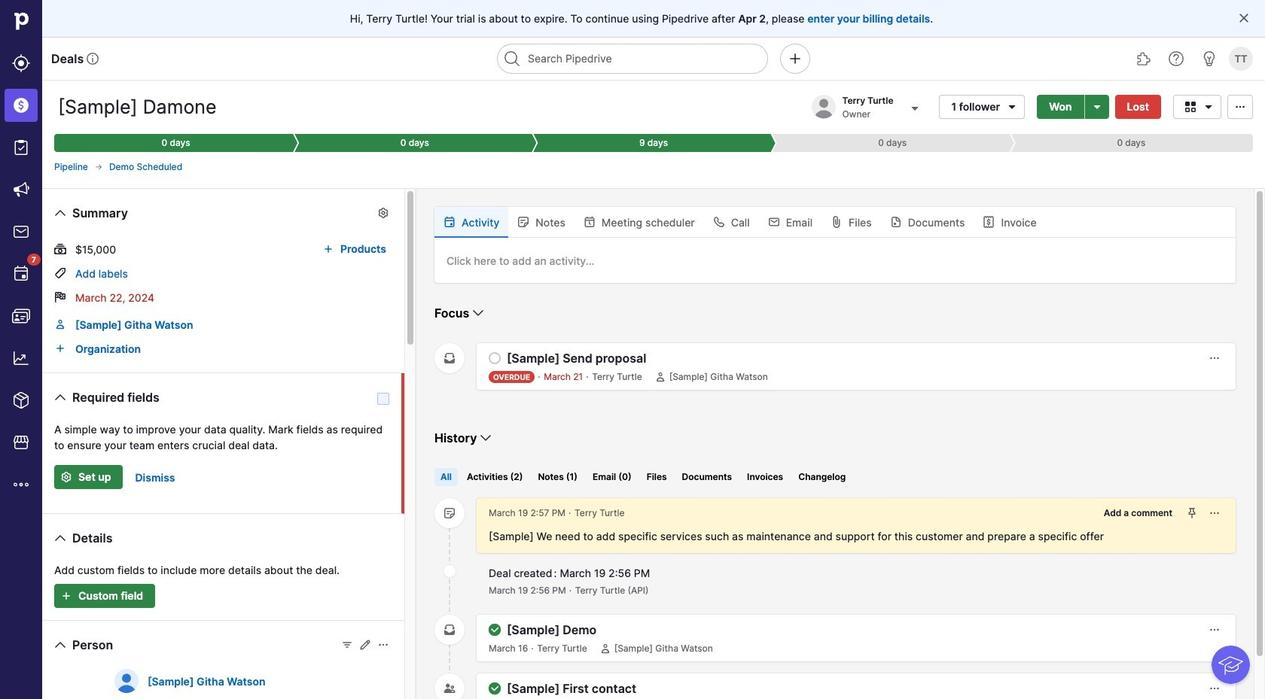 Task type: locate. For each thing, give the bounding box(es) containing it.
1 vertical spatial color secondary image
[[444, 683, 456, 695]]

contacts image
[[12, 307, 30, 325]]

menu
[[0, 0, 42, 700]]

1 color secondary image from the top
[[444, 353, 456, 365]]

sales inbox image
[[12, 223, 30, 241]]

1 vertical spatial color secondary image
[[444, 566, 456, 578]]

0 vertical spatial more actions image
[[1209, 353, 1221, 365]]

0 vertical spatial color secondary image
[[444, 508, 456, 520]]

[Sample] Damone text field
[[54, 92, 246, 122]]

color link image
[[54, 343, 66, 355]]

info image
[[87, 53, 99, 65]]

quick help image
[[1168, 50, 1186, 68]]

insights image
[[12, 350, 30, 368]]

2 vertical spatial more actions image
[[1209, 683, 1221, 695]]

projects image
[[12, 139, 30, 157]]

1 vertical spatial color primary inverted image
[[57, 591, 75, 603]]

2 vertical spatial color secondary image
[[444, 625, 456, 637]]

1 vertical spatial more actions image
[[1209, 508, 1221, 520]]

0 vertical spatial color secondary image
[[444, 353, 456, 365]]

color primary image
[[1239, 12, 1251, 24], [1004, 101, 1022, 113], [51, 204, 69, 222], [377, 207, 390, 219], [518, 216, 530, 228], [584, 216, 596, 228], [713, 216, 725, 228], [890, 216, 902, 228], [54, 292, 66, 304], [51, 389, 69, 407], [51, 530, 69, 548], [489, 625, 501, 637], [359, 640, 371, 652], [377, 640, 390, 652], [489, 683, 501, 695]]

color secondary image
[[444, 508, 456, 520], [444, 566, 456, 578], [444, 625, 456, 637]]

color primary image
[[1182, 101, 1200, 113], [1200, 101, 1218, 113], [1232, 101, 1250, 113], [94, 163, 103, 172], [444, 216, 456, 228], [768, 216, 780, 228], [831, 216, 843, 228], [984, 216, 996, 228], [54, 243, 66, 255], [319, 243, 337, 255], [54, 267, 66, 280], [470, 304, 488, 322], [489, 353, 501, 365], [655, 371, 667, 384], [477, 429, 495, 448], [51, 637, 69, 655], [341, 640, 353, 652], [600, 643, 612, 656]]

home image
[[10, 10, 32, 32]]

2 color secondary image from the top
[[444, 566, 456, 578]]

color primary inverted image
[[57, 472, 75, 484], [57, 591, 75, 603]]

menu item
[[0, 84, 42, 127]]

options image
[[1088, 101, 1106, 113]]

1 color secondary image from the top
[[444, 508, 456, 520]]

color secondary image
[[444, 353, 456, 365], [444, 683, 456, 695]]

more actions image
[[1209, 353, 1221, 365], [1209, 508, 1221, 520], [1209, 683, 1221, 695]]

leads image
[[12, 54, 30, 72]]

more actions image
[[1209, 625, 1221, 637]]

0 vertical spatial color primary inverted image
[[57, 472, 75, 484]]

3 color secondary image from the top
[[444, 625, 456, 637]]



Task type: describe. For each thing, give the bounding box(es) containing it.
Search Pipedrive field
[[497, 44, 769, 74]]

knowledge center bot, also known as kc bot is an onboarding assistant that allows you to see the list of onboarding items in one place for quick and easy reference. this improves your in-app experience. image
[[1213, 647, 1251, 685]]

2 color primary inverted image from the top
[[57, 591, 75, 603]]

marketplace image
[[12, 434, 30, 452]]

2 more actions image from the top
[[1209, 508, 1221, 520]]

quick add image
[[787, 50, 805, 68]]

campaigns image
[[12, 181, 30, 199]]

1 more actions image from the top
[[1209, 353, 1221, 365]]

color link image
[[54, 319, 66, 331]]

color undefined image
[[12, 265, 30, 283]]

transfer ownership image
[[906, 99, 924, 117]]

deals image
[[12, 96, 30, 115]]

3 more actions image from the top
[[1209, 683, 1221, 695]]

pin this note image
[[1187, 508, 1199, 520]]

products image
[[12, 392, 30, 410]]

more image
[[12, 476, 30, 494]]

1 color primary inverted image from the top
[[57, 472, 75, 484]]

2 color secondary image from the top
[[444, 683, 456, 695]]

sales assistant image
[[1201, 50, 1219, 68]]



Task type: vqa. For each thing, say whether or not it's contained in the screenshot.
Negotiations Started 'element'
no



